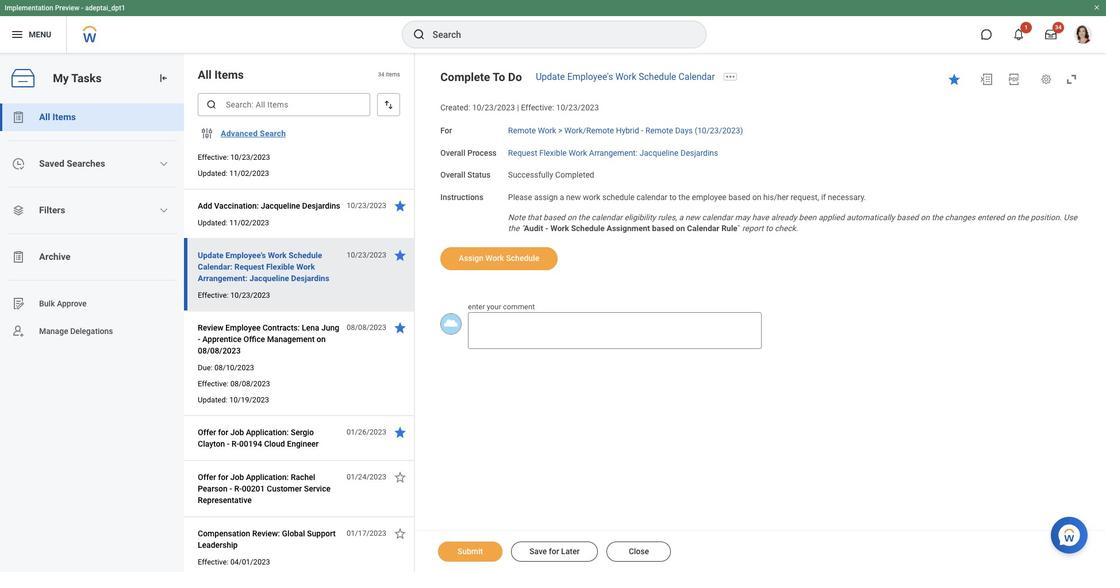 Task type: locate. For each thing, give the bounding box(es) containing it.
4 star image from the top
[[394, 527, 407, 541]]

all items
[[198, 68, 244, 82], [39, 112, 76, 123]]

offer for job application: rachel pearson ‎- r-00201 customer service representative button
[[198, 471, 341, 507]]

1 horizontal spatial a
[[680, 213, 684, 222]]

0 vertical spatial updated: 11/02/2023
[[198, 169, 269, 178]]

1 horizontal spatial flexible
[[540, 148, 567, 157]]

remote
[[509, 126, 536, 135], [646, 126, 674, 135]]

search image inside menu banner
[[412, 28, 426, 41]]

list containing all items
[[0, 104, 184, 345]]

gear image
[[1041, 74, 1053, 85]]

employee's up calendar:
[[226, 251, 266, 260]]

11/02/2023 down vaccination:
[[230, 219, 269, 227]]

star image left the 'export to excel' image
[[948, 72, 962, 86]]

status
[[468, 170, 491, 180]]

|
[[517, 103, 519, 112]]

effective: right |
[[521, 103, 555, 112]]

11/02/2023 up vaccination:
[[230, 169, 269, 178]]

effective: 04/01/2023
[[198, 558, 270, 567]]

0 horizontal spatial all items
[[39, 112, 76, 123]]

0 vertical spatial ‎-
[[227, 440, 230, 449]]

2 vertical spatial desjardins
[[291, 274, 330, 283]]

01/26/2023
[[347, 428, 387, 437]]

clipboard image
[[12, 250, 25, 264]]

1 vertical spatial flexible
[[266, 262, 295, 272]]

based up the may
[[729, 193, 751, 202]]

effective:
[[521, 103, 555, 112], [198, 153, 229, 162], [198, 291, 229, 300], [198, 380, 229, 388], [198, 558, 229, 567]]

0 vertical spatial updated:
[[198, 169, 228, 178]]

remote down created: 10/23/2023 | effective: 10/23/2023
[[509, 126, 536, 135]]

" down the may
[[738, 224, 741, 233]]

1 horizontal spatial update
[[536, 71, 565, 82]]

0 vertical spatial all items
[[198, 68, 244, 82]]

0 horizontal spatial arrangement:
[[198, 274, 248, 283]]

for up clayton
[[218, 428, 229, 437]]

instructions
[[441, 193, 484, 202]]

0 horizontal spatial update
[[198, 251, 224, 260]]

to
[[670, 193, 677, 202], [766, 224, 773, 233]]

0 horizontal spatial flexible
[[266, 262, 295, 272]]

list
[[0, 104, 184, 345]]

global
[[282, 529, 305, 539]]

effective: 10/23/2023 down "advanced"
[[198, 153, 270, 162]]

calendar left rule
[[688, 224, 720, 233]]

2 offer from the top
[[198, 473, 216, 482]]

- right hybrid on the top right of the page
[[642, 126, 644, 135]]

0 horizontal spatial all
[[39, 112, 50, 123]]

2 remote from the left
[[646, 126, 674, 135]]

search
[[260, 129, 286, 138]]

for
[[441, 126, 452, 135]]

offer up clayton
[[198, 428, 216, 437]]

request up successfully
[[509, 148, 538, 157]]

0 vertical spatial for
[[218, 428, 229, 437]]

1 vertical spatial 08/08/2023
[[198, 346, 241, 356]]

the left the employee
[[679, 193, 690, 202]]

leadership
[[198, 541, 238, 550]]

0 vertical spatial application:
[[246, 428, 289, 437]]

request
[[509, 148, 538, 157], [235, 262, 264, 272]]

a right "rules,"
[[680, 213, 684, 222]]

1 star image from the top
[[394, 199, 407, 213]]

0 horizontal spatial "
[[522, 224, 524, 233]]

calendar
[[679, 71, 716, 82], [688, 224, 720, 233]]

arrangement: down remote work > work/remote hybrid - remote days (10/23/2023)
[[590, 148, 638, 157]]

job for 00194
[[231, 428, 244, 437]]

- down review
[[198, 335, 201, 344]]

0 horizontal spatial employee's
[[226, 251, 266, 260]]

calendar:
[[198, 262, 233, 272]]

support
[[307, 529, 336, 539]]

notifications large image
[[1014, 29, 1025, 40]]

1 overall from the top
[[441, 148, 466, 157]]

r- inside offer for job application: sergio clayton ‎- r-00194 cloud engineer
[[232, 440, 239, 449]]

"
[[522, 224, 524, 233], [738, 224, 741, 233]]

rachel
[[291, 473, 315, 482]]

offer for offer for job application: sergio clayton ‎- r-00194 cloud engineer
[[198, 428, 216, 437]]

completed
[[556, 170, 595, 180]]

" down note
[[522, 224, 524, 233]]

1 vertical spatial new
[[686, 213, 701, 222]]

0 horizontal spatial items
[[52, 112, 76, 123]]

jacqueline inside the 'update employee's work schedule calendar: request flexible work arrangement: jacqueline desjardins'
[[250, 274, 289, 283]]

star image for add vaccination: jacqueline desjardins
[[394, 199, 407, 213]]

r- for 00201
[[234, 484, 242, 494]]

star image
[[948, 72, 962, 86], [394, 426, 407, 440], [394, 471, 407, 484]]

due: 08/10/2023
[[198, 364, 254, 372]]

1 offer from the top
[[198, 428, 216, 437]]

employee's
[[568, 71, 614, 82], [226, 251, 266, 260]]

jacqueline down days
[[640, 148, 679, 157]]

1 horizontal spatial all
[[198, 68, 212, 82]]

on left changes
[[921, 213, 930, 222]]

‎- for pearson
[[230, 484, 232, 494]]

clock check image
[[12, 157, 25, 171]]

search image inside the item list element
[[206, 99, 217, 110]]

review
[[198, 323, 224, 333]]

updated:
[[198, 169, 228, 178], [198, 219, 228, 227], [198, 396, 228, 404]]

0 vertical spatial effective: 10/23/2023
[[198, 153, 270, 162]]

request,
[[791, 193, 820, 202]]

1 horizontal spatial 34
[[1056, 24, 1063, 30]]

0 vertical spatial overall
[[441, 148, 466, 157]]

all right clipboard image
[[39, 112, 50, 123]]

1 horizontal spatial remote
[[646, 126, 674, 135]]

‎- inside offer for job application: rachel pearson ‎- r-00201 customer service representative
[[230, 484, 232, 494]]

advanced
[[221, 129, 258, 138]]

job up the "00201"
[[231, 473, 244, 482]]

on
[[753, 193, 762, 202], [568, 213, 577, 222], [921, 213, 930, 222], [1007, 213, 1016, 222], [677, 224, 686, 233], [317, 335, 326, 344]]

clipboard image
[[12, 110, 25, 124]]

1 vertical spatial updated:
[[198, 219, 228, 227]]

arrangement:
[[590, 148, 638, 157], [198, 274, 248, 283]]

2 application: from the top
[[246, 473, 289, 482]]

0 vertical spatial all
[[198, 68, 212, 82]]

transformation import image
[[158, 72, 169, 84]]

overall down "for"
[[441, 148, 466, 157]]

a right assign at the top
[[560, 193, 565, 202]]

close
[[629, 547, 650, 556]]

updated: up add at the top
[[198, 169, 228, 178]]

arrangement: inside the 'update employee's work schedule calendar: request flexible work arrangement: jacqueline desjardins'
[[198, 274, 248, 283]]

34 left profile logan mcneil icon
[[1056, 24, 1063, 30]]

1 updated: from the top
[[198, 169, 228, 178]]

1 horizontal spatial all items
[[198, 68, 244, 82]]

0 vertical spatial items
[[215, 68, 244, 82]]

1 " from the left
[[522, 224, 524, 233]]

1 vertical spatial application:
[[246, 473, 289, 482]]

1 horizontal spatial to
[[766, 224, 773, 233]]

- inside menu banner
[[81, 4, 83, 12]]

1 vertical spatial calendar
[[688, 224, 720, 233]]

a
[[560, 193, 565, 202], [680, 213, 684, 222]]

bulk approve link
[[0, 290, 184, 318]]

engineer
[[287, 440, 319, 449]]

0 horizontal spatial request
[[235, 262, 264, 272]]

10/19/2023
[[230, 396, 269, 404]]

chevron down image
[[160, 206, 169, 215]]

0 vertical spatial r-
[[232, 440, 239, 449]]

08/08/2023 right jung
[[347, 323, 387, 332]]

1 vertical spatial star image
[[394, 426, 407, 440]]

1
[[1025, 24, 1029, 30]]

3 star image from the top
[[394, 321, 407, 335]]

update up calendar:
[[198, 251, 224, 260]]

do
[[508, 70, 522, 84]]

1 vertical spatial jacqueline
[[261, 201, 300, 211]]

2 11/02/2023 from the top
[[230, 219, 269, 227]]

on down "rules,"
[[677, 224, 686, 233]]

save for later
[[530, 547, 580, 556]]

1 vertical spatial effective: 10/23/2023
[[198, 291, 270, 300]]

1 vertical spatial 11/02/2023
[[230, 219, 269, 227]]

0 vertical spatial offer
[[198, 428, 216, 437]]

overall process
[[441, 148, 497, 157]]

a inside note that based on the calendar eligibility rules, a new calendar may have already been applied automatically based on the changes entered on the position. use the "
[[680, 213, 684, 222]]

my tasks
[[53, 71, 102, 85]]

0 vertical spatial desjardins
[[681, 148, 719, 157]]

2 job from the top
[[231, 473, 244, 482]]

assign work schedule
[[459, 254, 540, 263]]

on right the that
[[568, 213, 577, 222]]

offer
[[198, 428, 216, 437], [198, 473, 216, 482]]

rename image
[[12, 297, 25, 311]]

effective: 10/23/2023 up employee
[[198, 291, 270, 300]]

manage delegations
[[39, 327, 113, 336]]

1 application: from the top
[[246, 428, 289, 437]]

1 vertical spatial all items
[[39, 112, 76, 123]]

1 vertical spatial desjardins
[[302, 201, 341, 211]]

application: inside offer for job application: rachel pearson ‎- r-00201 customer service representative
[[246, 473, 289, 482]]

for
[[218, 428, 229, 437], [218, 473, 229, 482], [549, 547, 560, 556]]

jacqueline inside the 'request flexible work arrangement: jacqueline desjardins' link
[[640, 148, 679, 157]]

assignment
[[607, 224, 651, 233]]

1 vertical spatial all
[[39, 112, 50, 123]]

offer up pearson
[[198, 473, 216, 482]]

new left work
[[567, 193, 581, 202]]

application: for cloud
[[246, 428, 289, 437]]

star image right the '01/24/2023'
[[394, 471, 407, 484]]

updated: down add at the top
[[198, 219, 228, 227]]

1 vertical spatial offer
[[198, 473, 216, 482]]

0 vertical spatial 34
[[1056, 24, 1063, 30]]

2 vertical spatial updated:
[[198, 396, 228, 404]]

all inside button
[[39, 112, 50, 123]]

offer for job application: sergio clayton ‎- r-00194 cloud engineer button
[[198, 426, 341, 451]]

profile logan mcneil image
[[1075, 25, 1093, 46]]

schedule for calendar:
[[289, 251, 322, 260]]

effective: down calendar:
[[198, 291, 229, 300]]

2 vertical spatial for
[[549, 547, 560, 556]]

for for pearson
[[218, 473, 229, 482]]

application: up the cloud
[[246, 428, 289, 437]]

1 vertical spatial update
[[198, 251, 224, 260]]

r- right clayton
[[232, 440, 239, 449]]

overall
[[441, 148, 466, 157], [441, 170, 466, 180]]

calendar
[[637, 193, 668, 202], [592, 213, 623, 222], [703, 213, 734, 222]]

fullscreen image
[[1066, 72, 1079, 86]]

offer inside offer for job application: sergio clayton ‎- r-00194 cloud engineer
[[198, 428, 216, 437]]

0 vertical spatial update
[[536, 71, 565, 82]]

application: for customer
[[246, 473, 289, 482]]

1 vertical spatial job
[[231, 473, 244, 482]]

1 horizontal spatial search image
[[412, 28, 426, 41]]

updated: 10/19/2023
[[198, 396, 269, 404]]

based down "rules,"
[[653, 224, 675, 233]]

advanced search
[[221, 129, 286, 138]]

1 horizontal spatial arrangement:
[[590, 148, 638, 157]]

for inside offer for job application: sergio clayton ‎- r-00194 cloud engineer
[[218, 428, 229, 437]]

employee's for update employee's work schedule calendar: request flexible work arrangement: jacqueline desjardins
[[226, 251, 266, 260]]

star image right 01/26/2023
[[394, 426, 407, 440]]

1 vertical spatial a
[[680, 213, 684, 222]]

0 vertical spatial job
[[231, 428, 244, 437]]

effective: down configure icon
[[198, 153, 229, 162]]

1 effective: 10/23/2023 from the top
[[198, 153, 270, 162]]

been
[[800, 213, 817, 222]]

jacqueline right vaccination:
[[261, 201, 300, 211]]

0 vertical spatial employee's
[[568, 71, 614, 82]]

new down the please assign a new work schedule calendar to the employee based on his/her request, if necessary.
[[686, 213, 701, 222]]

0 horizontal spatial remote
[[509, 126, 536, 135]]

due:
[[198, 364, 213, 372]]

request right calendar:
[[235, 262, 264, 272]]

flexible inside the 'update employee's work schedule calendar: request flexible work arrangement: jacqueline desjardins'
[[266, 262, 295, 272]]

application: up the "00201"
[[246, 473, 289, 482]]

enter your comment text field
[[468, 312, 762, 349]]

bulk approve
[[39, 299, 87, 308]]

remote work > work/remote hybrid - remote days (10/23/2023) link
[[509, 124, 744, 135]]

- inside review employee contracts: lena jung - apprentice office management on 08/08/2023
[[198, 335, 201, 344]]

1 horizontal spatial new
[[686, 213, 701, 222]]

2 star image from the top
[[394, 249, 407, 262]]

compensation review: global support leadership button
[[198, 527, 341, 552]]

‎- right clayton
[[227, 440, 230, 449]]

action bar region
[[415, 530, 1107, 572]]

all items button
[[0, 104, 184, 131]]

1 vertical spatial request
[[235, 262, 264, 272]]

calendar up rule
[[703, 213, 734, 222]]

job inside offer for job application: sergio clayton ‎- r-00194 cloud engineer
[[231, 428, 244, 437]]

arrangement: down calendar:
[[198, 274, 248, 283]]

my tasks element
[[0, 53, 184, 572]]

star image for update employee's work schedule calendar: request flexible work arrangement: jacqueline desjardins
[[394, 249, 407, 262]]

08/08/2023 up 10/19/2023
[[231, 380, 270, 388]]

request flexible work arrangement: jacqueline desjardins
[[509, 148, 719, 157]]

34 left 'items'
[[378, 72, 385, 78]]

1 horizontal spatial "
[[738, 224, 741, 233]]

1 vertical spatial overall
[[441, 170, 466, 180]]

for up pearson
[[218, 473, 229, 482]]

effective: 10/23/2023
[[198, 153, 270, 162], [198, 291, 270, 300]]

2 horizontal spatial calendar
[[703, 213, 734, 222]]

searches
[[67, 158, 105, 169]]

assign
[[459, 254, 484, 263]]

1 horizontal spatial employee's
[[568, 71, 614, 82]]

08/08/2023 inside review employee contracts: lena jung - apprentice office management on 08/08/2023
[[198, 346, 241, 356]]

1 vertical spatial ‎-
[[230, 484, 232, 494]]

schedule
[[639, 71, 677, 82], [572, 224, 605, 233], [289, 251, 322, 260], [507, 254, 540, 263]]

schedule inside the 'update employee's work schedule calendar: request flexible work arrangement: jacqueline desjardins'
[[289, 251, 322, 260]]

overall up 'instructions'
[[441, 170, 466, 180]]

export to excel image
[[980, 72, 994, 86]]

overall status
[[441, 170, 491, 180]]

0 horizontal spatial new
[[567, 193, 581, 202]]

1 vertical spatial for
[[218, 473, 229, 482]]

1 vertical spatial r-
[[234, 484, 242, 494]]

0 vertical spatial a
[[560, 193, 565, 202]]

34 items
[[378, 72, 400, 78]]

work inside button
[[486, 254, 505, 263]]

saved
[[39, 158, 64, 169]]

star image for offer for job application: rachel pearson ‎- r-00201 customer service representative
[[394, 471, 407, 484]]

audit
[[524, 224, 544, 233]]

2 updated: 11/02/2023 from the top
[[198, 219, 269, 227]]

updated: 11/02/2023 down vaccination:
[[198, 219, 269, 227]]

1 vertical spatial updated: 11/02/2023
[[198, 219, 269, 227]]

0 vertical spatial jacqueline
[[640, 148, 679, 157]]

on down jung
[[317, 335, 326, 344]]

1 vertical spatial arrangement:
[[198, 274, 248, 283]]

0 vertical spatial request
[[509, 148, 538, 157]]

on left the his/her
[[753, 193, 762, 202]]

the down work
[[579, 213, 590, 222]]

overall status element
[[509, 164, 595, 181]]

1 vertical spatial search image
[[206, 99, 217, 110]]

hybrid
[[616, 126, 640, 135]]

for right save
[[549, 547, 560, 556]]

update right do
[[536, 71, 565, 82]]

2 vertical spatial jacqueline
[[250, 274, 289, 283]]

34 inside button
[[1056, 24, 1063, 30]]

0 vertical spatial 11/02/2023
[[230, 169, 269, 178]]

r- inside offer for job application: rachel pearson ‎- r-00201 customer service representative
[[234, 484, 242, 494]]

- inside remote work > work/remote hybrid - remote days (10/23/2023) link
[[642, 126, 644, 135]]

application: inside offer for job application: sergio clayton ‎- r-00194 cloud engineer
[[246, 428, 289, 437]]

updated: down effective: 08/08/2023
[[198, 396, 228, 404]]

0 horizontal spatial 34
[[378, 72, 385, 78]]

calendar up eligibility at the right top
[[637, 193, 668, 202]]

1 vertical spatial 34
[[378, 72, 385, 78]]

2 " from the left
[[738, 224, 741, 233]]

1 button
[[1007, 22, 1033, 47]]

calendar down the schedule
[[592, 213, 623, 222]]

0 horizontal spatial calendar
[[592, 213, 623, 222]]

employee's inside the 'update employee's work schedule calendar: request flexible work arrangement: jacqueline desjardins'
[[226, 251, 266, 260]]

flexible
[[540, 148, 567, 157], [266, 262, 295, 272]]

0 horizontal spatial to
[[670, 193, 677, 202]]

offer inside offer for job application: rachel pearson ‎- r-00201 customer service representative
[[198, 473, 216, 482]]

pearson
[[198, 484, 228, 494]]

enter
[[468, 303, 485, 311]]

34 inside the item list element
[[378, 72, 385, 78]]

1 job from the top
[[231, 428, 244, 437]]

for inside offer for job application: rachel pearson ‎- r-00201 customer service representative
[[218, 473, 229, 482]]

update
[[536, 71, 565, 82], [198, 251, 224, 260]]

calendar up days
[[679, 71, 716, 82]]

1 horizontal spatial request
[[509, 148, 538, 157]]

add vaccination: jacqueline desjardins
[[198, 201, 341, 211]]

overall for overall process
[[441, 148, 466, 157]]

job up 00194
[[231, 428, 244, 437]]

items inside the item list element
[[215, 68, 244, 82]]

1 vertical spatial employee's
[[226, 251, 266, 260]]

to down have
[[766, 224, 773, 233]]

0 horizontal spatial search image
[[206, 99, 217, 110]]

updated: 11/02/2023
[[198, 169, 269, 178], [198, 219, 269, 227]]

overall for overall status
[[441, 170, 466, 180]]

1 vertical spatial items
[[52, 112, 76, 123]]

job inside offer for job application: rachel pearson ‎- r-00201 customer service representative
[[231, 473, 244, 482]]

based right the that
[[544, 213, 566, 222]]

employee's down search workday search field
[[568, 71, 614, 82]]

- right preview
[[81, 4, 83, 12]]

star image
[[394, 199, 407, 213], [394, 249, 407, 262], [394, 321, 407, 335], [394, 527, 407, 541]]

1 horizontal spatial items
[[215, 68, 244, 82]]

to up "rules,"
[[670, 193, 677, 202]]

00194
[[239, 440, 262, 449]]

remote left days
[[646, 126, 674, 135]]

update inside the 'update employee's work schedule calendar: request flexible work arrangement: jacqueline desjardins'
[[198, 251, 224, 260]]

2 vertical spatial star image
[[394, 471, 407, 484]]

2 effective: 10/23/2023 from the top
[[198, 291, 270, 300]]

search image
[[412, 28, 426, 41], [206, 99, 217, 110]]

0 vertical spatial search image
[[412, 28, 426, 41]]

‎- inside offer for job application: sergio clayton ‎- r-00194 cloud engineer
[[227, 440, 230, 449]]

star image for review employee contracts: lena jung - apprentice office management on 08/08/2023
[[394, 321, 407, 335]]

jacqueline up contracts:
[[250, 274, 289, 283]]

effective: down leadership
[[198, 558, 229, 567]]

already
[[772, 213, 798, 222]]

update for update employee's work schedule calendar
[[536, 71, 565, 82]]

r- up representative
[[234, 484, 242, 494]]

all right transformation import icon
[[198, 68, 212, 82]]

updated: 11/02/2023 up vaccination:
[[198, 169, 269, 178]]

‎- up representative
[[230, 484, 232, 494]]

08/08/2023 down the apprentice
[[198, 346, 241, 356]]

2 overall from the top
[[441, 170, 466, 180]]



Task type: describe. For each thing, give the bounding box(es) containing it.
check
[[775, 224, 797, 233]]

sergio
[[291, 428, 314, 437]]

desjardins inside the 'update employee's work schedule calendar: request flexible work arrangement: jacqueline desjardins'
[[291, 274, 330, 283]]

my
[[53, 71, 69, 85]]

employee
[[226, 323, 261, 333]]

34 for 34
[[1056, 24, 1063, 30]]

request inside the 'request flexible work arrangement: jacqueline desjardins' link
[[509, 148, 538, 157]]

complete
[[441, 70, 491, 84]]

effective: down due:
[[198, 380, 229, 388]]

that
[[528, 213, 542, 222]]

filters button
[[0, 197, 184, 224]]

assign
[[535, 193, 558, 202]]

menu banner
[[0, 0, 1107, 53]]

please
[[509, 193, 533, 202]]

submit button
[[438, 542, 503, 562]]

office
[[244, 335, 265, 344]]

management
[[267, 335, 315, 344]]

the left position. on the right
[[1018, 213, 1030, 222]]

tasks
[[71, 71, 102, 85]]

0 vertical spatial 08/08/2023
[[347, 323, 387, 332]]

- right audit
[[546, 224, 549, 233]]

inbox large image
[[1046, 29, 1058, 40]]

user plus image
[[12, 325, 25, 338]]

schedule for assignment
[[572, 224, 605, 233]]

complete to do
[[441, 70, 522, 84]]

04/01/2023
[[231, 558, 270, 567]]

applied
[[819, 213, 845, 222]]

1 horizontal spatial calendar
[[637, 193, 668, 202]]

the down note
[[509, 224, 520, 233]]

rule
[[722, 224, 738, 233]]

r- for 00194
[[232, 440, 239, 449]]

‎- for clayton
[[227, 440, 230, 449]]

cloud
[[264, 440, 285, 449]]

compensation
[[198, 529, 250, 539]]

" inside note that based on the calendar eligibility rules, a new calendar may have already been applied automatically based on the changes entered on the position. use the "
[[522, 224, 524, 233]]

0 vertical spatial calendar
[[679, 71, 716, 82]]

items inside button
[[52, 112, 76, 123]]

position.
[[1032, 213, 1063, 222]]

request inside the 'update employee's work schedule calendar: request flexible work arrangement: jacqueline desjardins'
[[235, 262, 264, 272]]

offer for job application: sergio clayton ‎- r-00194 cloud engineer
[[198, 428, 319, 449]]

star image for compensation review: global support leadership
[[394, 527, 407, 541]]

schedule for calendar
[[639, 71, 677, 82]]

archive
[[39, 251, 71, 262]]

update employee's work schedule calendar
[[536, 71, 716, 82]]

review employee contracts: lena jung - apprentice office management on 08/08/2023 button
[[198, 321, 341, 358]]

3 updated: from the top
[[198, 396, 228, 404]]

implementation
[[5, 4, 53, 12]]

0 vertical spatial to
[[670, 193, 677, 202]]

manage
[[39, 327, 68, 336]]

00201
[[242, 484, 265, 494]]

for for clayton
[[218, 428, 229, 437]]

star image for offer for job application: sergio clayton ‎- r-00194 cloud engineer
[[394, 426, 407, 440]]

employee
[[692, 193, 727, 202]]

all items inside button
[[39, 112, 76, 123]]

audit - work schedule assignment based on calendar rule " report to check .
[[524, 224, 799, 233]]

1 vertical spatial to
[[766, 224, 773, 233]]

note that based on the calendar eligibility rules, a new calendar may have already been applied automatically based on the changes entered on the position. use the "
[[509, 213, 1080, 233]]

view printable version (pdf) image
[[1008, 72, 1022, 86]]

save for later button
[[511, 542, 599, 562]]

jung
[[322, 323, 340, 333]]

all items inside the item list element
[[198, 68, 244, 82]]

Search Workday  search field
[[433, 22, 683, 47]]

on right entered
[[1007, 213, 1016, 222]]

sort image
[[383, 99, 395, 110]]

successfully
[[509, 170, 554, 180]]

changes
[[946, 213, 976, 222]]

menu
[[29, 30, 51, 39]]

0 horizontal spatial a
[[560, 193, 565, 202]]

0 vertical spatial flexible
[[540, 148, 567, 157]]

(10/23/2023)
[[695, 126, 744, 135]]

created:
[[441, 103, 471, 112]]

saved searches
[[39, 158, 105, 169]]

please assign a new work schedule calendar to the employee based on his/her request, if necessary.
[[509, 193, 867, 202]]

34 button
[[1039, 22, 1065, 47]]

item list element
[[184, 23, 415, 572]]

justify image
[[10, 28, 24, 41]]

0 vertical spatial star image
[[948, 72, 962, 86]]

on inside review employee contracts: lena jung - apprentice office management on 08/08/2023
[[317, 335, 326, 344]]

2 updated: from the top
[[198, 219, 228, 227]]

his/her
[[764, 193, 789, 202]]

offer for offer for job application: rachel pearson ‎- r-00201 customer service representative
[[198, 473, 216, 482]]

compensation review: global support leadership
[[198, 529, 336, 550]]

eligibility
[[625, 213, 656, 222]]

based right automatically
[[898, 213, 919, 222]]

enter your comment
[[468, 303, 535, 311]]

items
[[386, 72, 400, 78]]

schedule
[[603, 193, 635, 202]]

job for 00201
[[231, 473, 244, 482]]

configure image
[[200, 127, 214, 140]]

Search: All Items text field
[[198, 93, 371, 116]]

delegations
[[70, 327, 113, 336]]

work
[[583, 193, 601, 202]]

request flexible work arrangement: jacqueline desjardins link
[[509, 146, 719, 157]]

the left changes
[[932, 213, 944, 222]]

employee's for update employee's work schedule calendar
[[568, 71, 614, 82]]

days
[[676, 126, 693, 135]]

>
[[559, 126, 563, 135]]

implementation preview -   adeptai_dpt1
[[5, 4, 125, 12]]

filters
[[39, 205, 65, 216]]

note
[[509, 213, 526, 222]]

review employee contracts: lena jung - apprentice office management on 08/08/2023
[[198, 323, 340, 356]]

1 remote from the left
[[509, 126, 536, 135]]

1 11/02/2023 from the top
[[230, 169, 269, 178]]

.
[[797, 224, 799, 233]]

add vaccination: jacqueline desjardins button
[[198, 199, 341, 213]]

schedule inside button
[[507, 254, 540, 263]]

may
[[736, 213, 751, 222]]

clayton
[[198, 440, 225, 449]]

2 vertical spatial 08/08/2023
[[231, 380, 270, 388]]

chevron down image
[[160, 159, 169, 169]]

archive button
[[0, 243, 184, 271]]

successfully completed
[[509, 170, 595, 180]]

process
[[468, 148, 497, 157]]

review:
[[252, 529, 280, 539]]

offer for job application: rachel pearson ‎- r-00201 customer service representative
[[198, 473, 331, 505]]

vaccination:
[[214, 201, 259, 211]]

desjardins inside button
[[302, 201, 341, 211]]

representative
[[198, 496, 252, 505]]

0 vertical spatial arrangement:
[[590, 148, 638, 157]]

08/10/2023
[[215, 364, 254, 372]]

for inside action bar region
[[549, 547, 560, 556]]

have
[[753, 213, 770, 222]]

service
[[304, 484, 331, 494]]

save
[[530, 547, 547, 556]]

automatically
[[847, 213, 896, 222]]

perspective image
[[12, 204, 25, 217]]

update for update employee's work schedule calendar: request flexible work arrangement: jacqueline desjardins
[[198, 251, 224, 260]]

entered
[[978, 213, 1005, 222]]

bulk
[[39, 299, 55, 308]]

0 vertical spatial new
[[567, 193, 581, 202]]

34 for 34 items
[[378, 72, 385, 78]]

close environment banner image
[[1094, 4, 1101, 11]]

remote work > work/remote hybrid - remote days (10/23/2023)
[[509, 126, 744, 135]]

1 updated: 11/02/2023 from the top
[[198, 169, 269, 178]]

all inside the item list element
[[198, 68, 212, 82]]

to
[[493, 70, 506, 84]]

preview
[[55, 4, 79, 12]]

jacqueline inside "add vaccination: jacqueline desjardins" button
[[261, 201, 300, 211]]

01/24/2023
[[347, 473, 387, 482]]

new inside note that based on the calendar eligibility rules, a new calendar may have already been applied automatically based on the changes entered on the position. use the "
[[686, 213, 701, 222]]



Task type: vqa. For each thing, say whether or not it's contained in the screenshot.
the new to the top
yes



